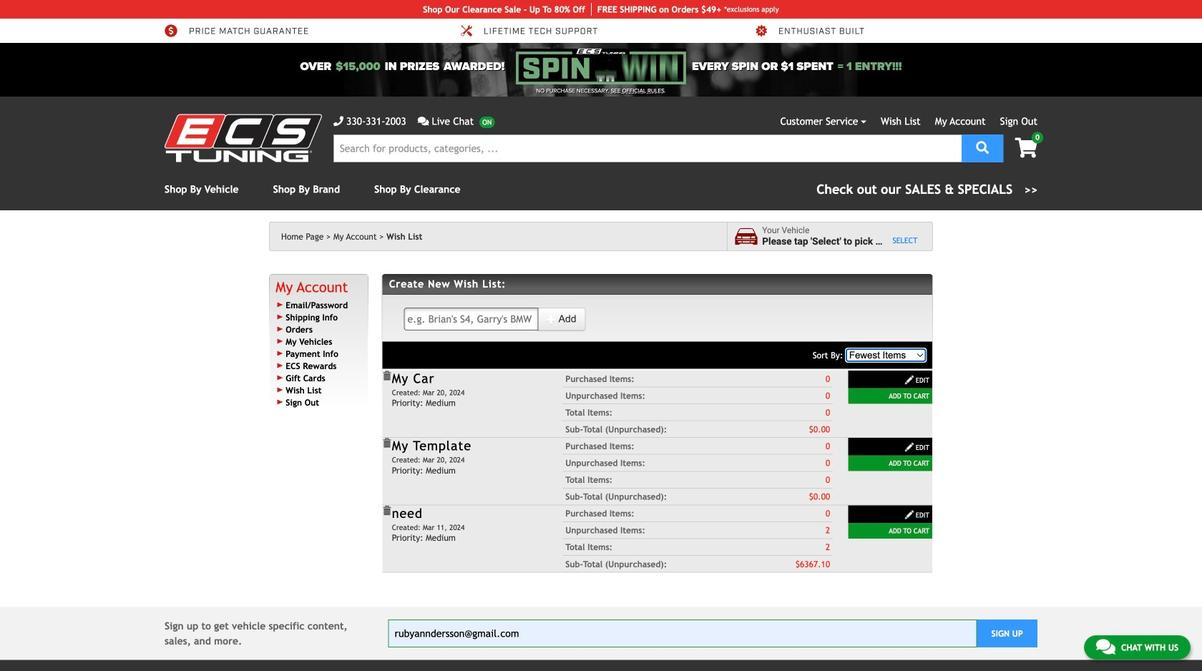 Task type: locate. For each thing, give the bounding box(es) containing it.
white image
[[904, 375, 914, 385], [904, 442, 914, 452], [904, 510, 914, 520]]

search image
[[976, 141, 989, 154]]

2 delete image from the top
[[382, 438, 392, 448]]

2 white image from the top
[[904, 442, 914, 452]]

1 vertical spatial comments image
[[1096, 638, 1116, 656]]

0 vertical spatial white image
[[904, 375, 914, 385]]

e.g. Brian's S4, Garry's BMW E92...etc text field
[[404, 308, 539, 331]]

1 white image from the top
[[904, 375, 914, 385]]

3 delete image from the top
[[382, 506, 392, 516]]

1 delete image from the top
[[382, 371, 392, 381]]

2 vertical spatial white image
[[904, 510, 914, 520]]

2 vertical spatial delete image
[[382, 506, 392, 516]]

phone image
[[334, 116, 344, 126]]

delete image
[[382, 371, 392, 381], [382, 438, 392, 448], [382, 506, 392, 516]]

ecs tuning 'spin to win' contest logo image
[[516, 49, 686, 84]]

0 horizontal spatial comments image
[[418, 116, 429, 126]]

3 white image from the top
[[904, 510, 914, 520]]

1 vertical spatial delete image
[[382, 438, 392, 448]]

0 vertical spatial delete image
[[382, 371, 392, 381]]

comments image
[[418, 116, 429, 126], [1096, 638, 1116, 656]]

1 vertical spatial white image
[[904, 442, 914, 452]]



Task type: describe. For each thing, give the bounding box(es) containing it.
delete image for first white image from the top of the page
[[382, 371, 392, 381]]

Email email field
[[388, 620, 977, 648]]

1 horizontal spatial comments image
[[1096, 638, 1116, 656]]

white image
[[546, 315, 556, 325]]

delete image for first white image from the bottom
[[382, 506, 392, 516]]

shopping cart image
[[1015, 138, 1038, 158]]

ecs tuning image
[[165, 114, 322, 162]]

0 vertical spatial comments image
[[418, 116, 429, 126]]

delete image for second white image from the top of the page
[[382, 438, 392, 448]]

Search text field
[[334, 135, 962, 162]]



Task type: vqa. For each thing, say whether or not it's contained in the screenshot.
the right comments image
yes



